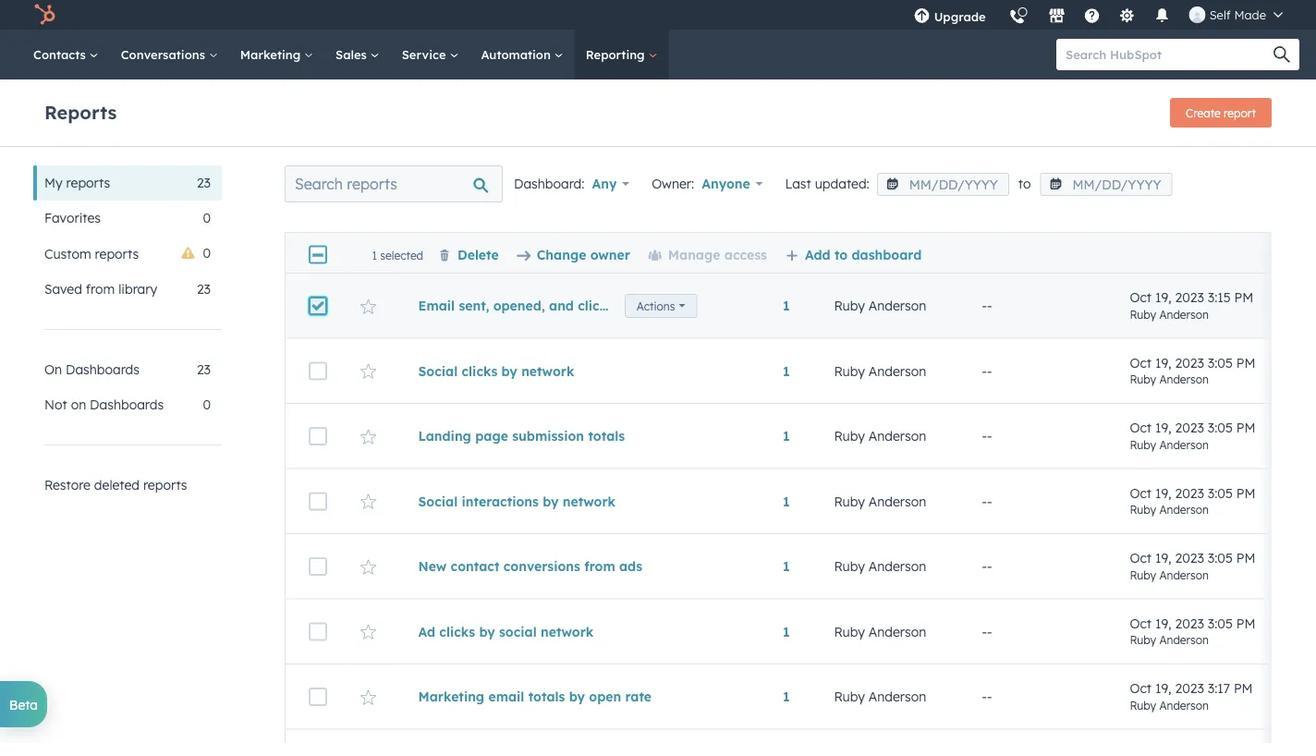 Task type: locate. For each thing, give the bounding box(es) containing it.
add
[[805, 246, 831, 262]]

1 vertical spatial totals
[[588, 428, 625, 444]]

network for social interactions by network
[[563, 493, 616, 509]]

date
[[746, 298, 776, 314]]

marketing left the sales
[[240, 47, 304, 62]]

-- for marketing email totals by open rate
[[982, 689, 992, 705]]

reports banner
[[44, 92, 1272, 128]]

ruby anderson for social interactions by network
[[834, 493, 927, 509]]

manage
[[668, 246, 721, 262]]

totals left open
[[528, 689, 565, 705]]

0 for favorites
[[203, 210, 211, 226]]

ruby
[[834, 298, 865, 314], [1130, 307, 1157, 321], [834, 363, 865, 379], [1130, 372, 1157, 386], [834, 428, 865, 444], [1130, 437, 1157, 451], [834, 493, 865, 509], [1130, 503, 1157, 517], [834, 558, 865, 575], [1130, 568, 1157, 582], [834, 624, 865, 640], [1130, 633, 1157, 647], [834, 689, 865, 705], [1130, 698, 1157, 712]]

submission
[[512, 428, 584, 444]]

totals
[[611, 298, 648, 314], [588, 428, 625, 444], [528, 689, 565, 705]]

network down landing page submission totals button
[[563, 493, 616, 509]]

1 button for social clicks by network
[[783, 363, 790, 379]]

1 vertical spatial network
[[563, 493, 616, 509]]

1 23 from the top
[[197, 175, 211, 191]]

by left social
[[479, 624, 495, 640]]

7 -- from the top
[[982, 689, 992, 705]]

1 button for new contact conversions from ads
[[783, 558, 790, 575]]

dashboard:
[[514, 176, 585, 192]]

1 social from the top
[[418, 363, 458, 379]]

delete button
[[438, 246, 499, 262]]

--
[[982, 298, 992, 314], [982, 363, 992, 379], [982, 428, 992, 444], [982, 493, 992, 509], [982, 558, 992, 575], [982, 624, 992, 640], [982, 689, 992, 705]]

23
[[197, 175, 211, 191], [197, 281, 211, 297], [197, 361, 211, 378]]

6 19, from the top
[[1155, 615, 1172, 631]]

ad clicks by social network button
[[418, 624, 697, 640]]

3:05 for ad clicks by social network
[[1208, 615, 1233, 631]]

dashboards
[[66, 361, 140, 378], [90, 397, 164, 413]]

1 2023 from the top
[[1175, 289, 1204, 305]]

anderson
[[869, 298, 927, 314], [1160, 307, 1209, 321], [869, 363, 927, 379], [1160, 372, 1209, 386], [869, 428, 927, 444], [1160, 437, 1209, 451], [869, 493, 927, 509], [1160, 503, 1209, 517], [869, 558, 927, 575], [1160, 568, 1209, 582], [869, 624, 927, 640], [1160, 633, 1209, 647], [869, 689, 927, 705], [1160, 698, 1209, 712]]

1
[[372, 248, 377, 262], [783, 298, 790, 314], [783, 363, 790, 379], [783, 428, 790, 444], [783, 493, 790, 509], [783, 558, 790, 575], [783, 624, 790, 640], [783, 689, 790, 705]]

MM/DD/YYYY text field
[[1040, 173, 1173, 196]]

19,
[[1155, 289, 1172, 305], [1155, 354, 1172, 370], [1155, 419, 1172, 436], [1155, 485, 1172, 501], [1155, 550, 1172, 566], [1155, 615, 1172, 631], [1155, 680, 1172, 696]]

0 vertical spatial email
[[672, 298, 708, 314]]

reports right my
[[66, 175, 110, 191]]

settings image
[[1119, 8, 1136, 25]]

2 2023 from the top
[[1175, 354, 1204, 370]]

2 0 from the top
[[203, 245, 211, 261]]

reports right deleted
[[143, 477, 187, 493]]

3 0 from the top
[[203, 397, 211, 413]]

from left 'ads'
[[584, 558, 615, 575]]

totals right click
[[611, 298, 648, 314]]

3 ruby anderson from the top
[[834, 428, 927, 444]]

4 2023 from the top
[[1175, 485, 1204, 501]]

dashboards right on
[[90, 397, 164, 413]]

by left open
[[569, 689, 585, 705]]

2023 for landing page submission totals
[[1175, 419, 1204, 436]]

pm for ad clicks by social network
[[1237, 615, 1256, 631]]

made
[[1234, 7, 1266, 22]]

2023 for ad clicks by social network
[[1175, 615, 1204, 631]]

social interactions by network button
[[418, 493, 697, 509]]

6 1 button from the top
[[783, 624, 790, 640]]

2 19, from the top
[[1155, 354, 1172, 370]]

19, for new contact conversions from ads
[[1155, 550, 1172, 566]]

oct for ad clicks by social network
[[1130, 615, 1152, 631]]

delete
[[458, 246, 499, 262]]

1 vertical spatial social
[[418, 493, 458, 509]]

7 1 button from the top
[[783, 689, 790, 705]]

oct for social interactions by network
[[1130, 485, 1152, 501]]

5 19, from the top
[[1155, 550, 1172, 566]]

by right interactions
[[543, 493, 559, 509]]

marketing inside marketing link
[[240, 47, 304, 62]]

2 oct 19, 2023 3:05 pm ruby anderson from the top
[[1130, 419, 1256, 451]]

5 3:05 from the top
[[1208, 615, 1233, 631]]

owner:
[[652, 176, 694, 192]]

2 oct from the top
[[1130, 354, 1152, 370]]

oct 19, 2023 3:05 pm ruby anderson for social clicks by network
[[1130, 354, 1256, 386]]

ruby anderson for marketing email totals by open rate
[[834, 689, 927, 705]]

menu containing self made
[[903, 0, 1294, 37]]

self made button
[[1178, 0, 1294, 30]]

oct 19, 2023 3:15 pm ruby anderson
[[1130, 289, 1254, 321]]

ruby anderson
[[834, 298, 927, 314], [834, 363, 927, 379], [834, 428, 927, 444], [834, 493, 927, 509], [834, 558, 927, 575], [834, 624, 927, 640], [834, 689, 927, 705]]

1 for social interactions by network
[[783, 493, 790, 509]]

0 horizontal spatial marketing
[[240, 47, 304, 62]]

1 0 from the top
[[203, 210, 211, 226]]

1 horizontal spatial marketing
[[418, 689, 485, 705]]

1 vertical spatial 23
[[197, 281, 211, 297]]

7 oct from the top
[[1130, 680, 1152, 696]]

3:17
[[1208, 680, 1230, 696]]

0 vertical spatial social
[[418, 363, 458, 379]]

marketing down ad on the bottom of the page
[[418, 689, 485, 705]]

2 ruby anderson from the top
[[834, 363, 927, 379]]

1 vertical spatial from
[[584, 558, 615, 575]]

oct inside oct 19, 2023 3:17 pm ruby anderson
[[1130, 680, 1152, 696]]

7 ruby anderson from the top
[[834, 689, 927, 705]]

actions button
[[625, 294, 697, 318]]

help image
[[1084, 8, 1101, 25]]

oct
[[1130, 289, 1152, 305], [1130, 354, 1152, 370], [1130, 419, 1152, 436], [1130, 485, 1152, 501], [1130, 550, 1152, 566], [1130, 615, 1152, 631], [1130, 680, 1152, 696]]

actions
[[637, 299, 675, 313]]

1 1 button from the top
[[783, 298, 790, 314]]

oct for social clicks by network
[[1130, 354, 1152, 370]]

2 3:05 from the top
[[1208, 419, 1233, 436]]

4 ruby anderson from the top
[[834, 493, 927, 509]]

by
[[652, 298, 668, 314], [502, 363, 518, 379], [543, 493, 559, 509], [479, 624, 495, 640], [569, 689, 585, 705]]

dashboard
[[852, 246, 922, 262]]

marketing
[[240, 47, 304, 62], [418, 689, 485, 705]]

oct inside the oct 19, 2023 3:15 pm ruby anderson
[[1130, 289, 1152, 305]]

5 2023 from the top
[[1175, 550, 1204, 566]]

2 23 from the top
[[197, 281, 211, 297]]

23 for my reports
[[197, 175, 211, 191]]

3:05
[[1208, 354, 1233, 370], [1208, 419, 1233, 436], [1208, 485, 1233, 501], [1208, 550, 1233, 566], [1208, 615, 1233, 631]]

email
[[672, 298, 708, 314], [489, 689, 524, 705]]

5 1 button from the top
[[783, 558, 790, 575]]

settings link
[[1108, 0, 1147, 30]]

1 horizontal spatial to
[[1019, 176, 1031, 192]]

2 -- from the top
[[982, 363, 992, 379]]

network
[[522, 363, 574, 379], [563, 493, 616, 509], [541, 624, 594, 640]]

marketing email totals by open rate
[[418, 689, 652, 705]]

hubspot link
[[22, 4, 69, 26]]

4 oct 19, 2023 3:05 pm ruby anderson from the top
[[1130, 550, 1256, 582]]

2 1 button from the top
[[783, 363, 790, 379]]

0 vertical spatial 23
[[197, 175, 211, 191]]

-- for ad clicks by social network
[[982, 624, 992, 640]]

5 -- from the top
[[982, 558, 992, 575]]

ruby anderson for ad clicks by social network
[[834, 624, 927, 640]]

oct 19, 2023 3:05 pm ruby anderson for landing page submission totals
[[1130, 419, 1256, 451]]

reports
[[66, 175, 110, 191], [95, 245, 139, 262], [143, 477, 187, 493]]

network up the submission
[[522, 363, 574, 379]]

by down opened,
[[502, 363, 518, 379]]

create report link
[[1170, 98, 1272, 128]]

-- for social interactions by network
[[982, 493, 992, 509]]

social clicks by network button
[[418, 363, 697, 379]]

0 vertical spatial from
[[86, 281, 115, 297]]

3 oct from the top
[[1130, 419, 1152, 436]]

social left interactions
[[418, 493, 458, 509]]

totals right the submission
[[588, 428, 625, 444]]

and
[[549, 298, 574, 314]]

from down the custom reports
[[86, 281, 115, 297]]

3:05 for social interactions by network
[[1208, 485, 1233, 501]]

landing page submission totals
[[418, 428, 625, 444]]

0 vertical spatial network
[[522, 363, 574, 379]]

0
[[203, 210, 211, 226], [203, 245, 211, 261], [203, 397, 211, 413]]

reports up saved from library on the top left of page
[[95, 245, 139, 262]]

6 2023 from the top
[[1175, 615, 1204, 631]]

1 oct from the top
[[1130, 289, 1152, 305]]

contact
[[451, 558, 500, 575]]

1 vertical spatial clicks
[[439, 624, 475, 640]]

-
[[982, 298, 987, 314], [987, 298, 992, 314], [982, 363, 987, 379], [987, 363, 992, 379], [982, 428, 987, 444], [987, 428, 992, 444], [982, 493, 987, 509], [987, 493, 992, 509], [982, 558, 987, 575], [987, 558, 992, 575], [982, 624, 987, 640], [987, 624, 992, 640], [982, 689, 987, 705], [987, 689, 992, 705]]

from
[[86, 281, 115, 297], [584, 558, 615, 575]]

email down ad clicks by social network at the bottom
[[489, 689, 524, 705]]

1 ruby anderson from the top
[[834, 298, 927, 314]]

0 vertical spatial marketing
[[240, 47, 304, 62]]

19, inside oct 19, 2023 3:17 pm ruby anderson
[[1155, 680, 1172, 696]]

automation link
[[470, 30, 575, 80]]

sales
[[336, 47, 370, 62]]

3 1 button from the top
[[783, 428, 790, 444]]

pm inside oct 19, 2023 3:17 pm ruby anderson
[[1234, 680, 1253, 696]]

0 vertical spatial dashboards
[[66, 361, 140, 378]]

1 vertical spatial email
[[489, 689, 524, 705]]

to right mm/dd/yyyy text box
[[1019, 176, 1031, 192]]

pm inside the oct 19, 2023 3:15 pm ruby anderson
[[1235, 289, 1254, 305]]

updated:
[[815, 176, 870, 192]]

reports inside button
[[143, 477, 187, 493]]

2 vertical spatial 23
[[197, 361, 211, 378]]

1 3:05 from the top
[[1208, 354, 1233, 370]]

menu
[[903, 0, 1294, 37]]

favorites
[[44, 210, 101, 226]]

oct 19, 2023 3:05 pm ruby anderson for ad clicks by social network
[[1130, 615, 1256, 647]]

4 oct from the top
[[1130, 485, 1152, 501]]

7 2023 from the top
[[1175, 680, 1204, 696]]

social down email
[[418, 363, 458, 379]]

service link
[[391, 30, 470, 80]]

automation
[[481, 47, 554, 62]]

3 -- from the top
[[982, 428, 992, 444]]

1 oct 19, 2023 3:05 pm ruby anderson from the top
[[1130, 354, 1256, 386]]

1 button for landing page submission totals
[[783, 428, 790, 444]]

2 vertical spatial 0
[[203, 397, 211, 413]]

2 vertical spatial network
[[541, 624, 594, 640]]

2023 for new contact conversions from ads
[[1175, 550, 1204, 566]]

network right social
[[541, 624, 594, 640]]

3 2023 from the top
[[1175, 419, 1204, 436]]

4 19, from the top
[[1155, 485, 1172, 501]]

7 19, from the top
[[1155, 680, 1172, 696]]

email
[[418, 298, 455, 314]]

new
[[418, 558, 447, 575]]

change owner
[[537, 246, 630, 262]]

4 3:05 from the top
[[1208, 550, 1233, 566]]

notifications button
[[1147, 0, 1178, 30]]

add to dashboard
[[805, 246, 922, 262]]

3 23 from the top
[[197, 361, 211, 378]]

4 -- from the top
[[982, 493, 992, 509]]

0 horizontal spatial email
[[489, 689, 524, 705]]

saved from library
[[44, 281, 157, 297]]

5 ruby anderson from the top
[[834, 558, 927, 575]]

to right add
[[835, 246, 848, 262]]

0 vertical spatial 0
[[203, 210, 211, 226]]

pm
[[1235, 289, 1254, 305], [1237, 354, 1256, 370], [1237, 419, 1256, 436], [1237, 485, 1256, 501], [1237, 550, 1256, 566], [1237, 615, 1256, 631], [1234, 680, 1253, 696]]

0 vertical spatial reports
[[66, 175, 110, 191]]

2 social from the top
[[418, 493, 458, 509]]

6 ruby anderson from the top
[[834, 624, 927, 640]]

-- for social clicks by network
[[982, 363, 992, 379]]

-- for landing page submission totals
[[982, 428, 992, 444]]

1 vertical spatial 0
[[203, 245, 211, 261]]

1 vertical spatial marketing
[[418, 689, 485, 705]]

2023 inside oct 19, 2023 3:17 pm ruby anderson
[[1175, 680, 1204, 696]]

3:15
[[1208, 289, 1231, 305]]

MM/DD/YYYY text field
[[877, 173, 1009, 196]]

3 oct 19, 2023 3:05 pm ruby anderson from the top
[[1130, 485, 1256, 517]]

by for ad clicks by social network
[[479, 624, 495, 640]]

19, inside the oct 19, 2023 3:15 pm ruby anderson
[[1155, 289, 1172, 305]]

3 19, from the top
[[1155, 419, 1172, 436]]

report
[[1224, 106, 1256, 120]]

1 button for marketing email totals by open rate
[[783, 689, 790, 705]]

0 horizontal spatial to
[[835, 246, 848, 262]]

social clicks by network
[[418, 363, 574, 379]]

network for social clicks by network
[[522, 363, 574, 379]]

2 vertical spatial reports
[[143, 477, 187, 493]]

clicks right ad on the bottom of the page
[[439, 624, 475, 640]]

0 vertical spatial totals
[[611, 298, 648, 314]]

0 vertical spatial clicks
[[462, 363, 498, 379]]

5 oct 19, 2023 3:05 pm ruby anderson from the top
[[1130, 615, 1256, 647]]

4 1 button from the top
[[783, 493, 790, 509]]

0 horizontal spatial from
[[86, 281, 115, 297]]

dashboards up not on dashboards
[[66, 361, 140, 378]]

anyone button
[[702, 171, 763, 197]]

6 oct from the top
[[1130, 615, 1152, 631]]

1 19, from the top
[[1155, 289, 1172, 305]]

to
[[1019, 176, 1031, 192], [835, 246, 848, 262]]

1 vertical spatial reports
[[95, 245, 139, 262]]

oct 19, 2023 3:17 pm ruby anderson
[[1130, 680, 1253, 712]]

1 for marketing email totals by open rate
[[783, 689, 790, 705]]

1 horizontal spatial email
[[672, 298, 708, 314]]

6 -- from the top
[[982, 624, 992, 640]]

3 3:05 from the top
[[1208, 485, 1233, 501]]

2023
[[1175, 289, 1204, 305], [1175, 354, 1204, 370], [1175, 419, 1204, 436], [1175, 485, 1204, 501], [1175, 550, 1204, 566], [1175, 615, 1204, 631], [1175, 680, 1204, 696]]

marketing for marketing email totals by open rate
[[418, 689, 485, 705]]

email left the send
[[672, 298, 708, 314]]

on
[[71, 397, 86, 413]]

5 oct from the top
[[1130, 550, 1152, 566]]

clicks down the sent,
[[462, 363, 498, 379]]

23 for on dashboards
[[197, 361, 211, 378]]

0 vertical spatial to
[[1019, 176, 1031, 192]]

19, for marketing email totals by open rate
[[1155, 680, 1172, 696]]



Task type: vqa. For each thing, say whether or not it's contained in the screenshot.


Task type: describe. For each thing, give the bounding box(es) containing it.
1 horizontal spatial from
[[584, 558, 615, 575]]

19, for social clicks by network
[[1155, 354, 1172, 370]]

ruby anderson for social clicks by network
[[834, 363, 927, 379]]

on dashboards
[[44, 361, 140, 378]]

custom reports
[[44, 245, 139, 262]]

email sent, opened, and click totals by email send date
[[418, 298, 776, 314]]

oct for new contact conversions from ads
[[1130, 550, 1152, 566]]

interactions
[[462, 493, 539, 509]]

opened,
[[493, 298, 545, 314]]

selected
[[380, 248, 423, 262]]

clicks for ad
[[439, 624, 475, 640]]

ad
[[418, 624, 435, 640]]

oct for landing page submission totals
[[1130, 419, 1152, 436]]

23 for saved from library
[[197, 281, 211, 297]]

upgrade image
[[914, 8, 931, 25]]

last
[[785, 176, 811, 192]]

oct 19, 2023 3:05 pm ruby anderson for social interactions by network
[[1130, 485, 1256, 517]]

by for social clicks by network
[[502, 363, 518, 379]]

1 -- from the top
[[982, 298, 992, 314]]

marketplaces image
[[1049, 8, 1066, 25]]

deleted
[[94, 477, 140, 493]]

saved
[[44, 281, 82, 297]]

pm for social interactions by network
[[1237, 485, 1256, 501]]

social for social clicks by network
[[418, 363, 458, 379]]

social interactions by network
[[418, 493, 616, 509]]

1 for new contact conversions from ads
[[783, 558, 790, 575]]

reporting
[[586, 47, 648, 62]]

anderson inside the oct 19, 2023 3:15 pm ruby anderson
[[1160, 307, 1209, 321]]

conversations
[[121, 47, 209, 62]]

my
[[44, 175, 63, 191]]

2023 for marketing email totals by open rate
[[1175, 680, 1204, 696]]

marketing for marketing
[[240, 47, 304, 62]]

ruby inside oct 19, 2023 3:17 pm ruby anderson
[[1130, 698, 1157, 712]]

not
[[44, 397, 67, 413]]

oct 19, 2023 3:05 pm ruby anderson for new contact conversions from ads
[[1130, 550, 1256, 582]]

social
[[499, 624, 537, 640]]

my reports
[[44, 175, 110, 191]]

0 for not on dashboards
[[203, 397, 211, 413]]

pm for new contact conversions from ads
[[1237, 550, 1256, 566]]

beta button
[[0, 681, 47, 728]]

conversions
[[504, 558, 580, 575]]

Search HubSpot search field
[[1057, 39, 1283, 70]]

last updated:
[[785, 176, 870, 192]]

reports
[[44, 100, 117, 123]]

2023 for social clicks by network
[[1175, 354, 1204, 370]]

1 vertical spatial dashboards
[[90, 397, 164, 413]]

by down manage
[[652, 298, 668, 314]]

search image
[[1274, 46, 1290, 63]]

-- for new contact conversions from ads
[[982, 558, 992, 575]]

add to dashboard button
[[786, 246, 922, 262]]

Search reports search field
[[285, 165, 503, 202]]

change
[[537, 246, 586, 262]]

pm for landing page submission totals
[[1237, 419, 1256, 436]]

social for social interactions by network
[[418, 493, 458, 509]]

email sent, opened, and click totals by email send date button
[[418, 298, 776, 314]]

restore deleted reports
[[44, 477, 187, 493]]

contacts link
[[22, 30, 110, 80]]

service
[[402, 47, 450, 62]]

conversations link
[[110, 30, 229, 80]]

library
[[119, 281, 157, 297]]

reports for my reports
[[66, 175, 110, 191]]

19, for social interactions by network
[[1155, 485, 1172, 501]]

new contact conversions from ads
[[418, 558, 643, 575]]

open
[[589, 689, 621, 705]]

reporting link
[[575, 30, 669, 80]]

restore
[[44, 477, 91, 493]]

19, for ad clicks by social network
[[1155, 615, 1172, 631]]

create
[[1186, 106, 1221, 120]]

oct for marketing email totals by open rate
[[1130, 680, 1152, 696]]

access
[[725, 246, 767, 262]]

contacts
[[33, 47, 89, 62]]

pm for social clicks by network
[[1237, 354, 1256, 370]]

ruby anderson for landing page submission totals
[[834, 428, 927, 444]]

ruby anderson for new contact conversions from ads
[[834, 558, 927, 575]]

calling icon image
[[1009, 9, 1026, 26]]

on
[[44, 361, 62, 378]]

landing page submission totals button
[[418, 428, 697, 444]]

reports for custom reports
[[95, 245, 139, 262]]

2023 for social interactions by network
[[1175, 485, 1204, 501]]

hubspot image
[[33, 4, 55, 26]]

manage access button
[[649, 246, 767, 262]]

1 for social clicks by network
[[783, 363, 790, 379]]

upgrade
[[934, 9, 986, 24]]

anderson inside oct 19, 2023 3:17 pm ruby anderson
[[1160, 698, 1209, 712]]

by for social interactions by network
[[543, 493, 559, 509]]

any
[[592, 176, 617, 192]]

1 for landing page submission totals
[[783, 428, 790, 444]]

1 selected
[[372, 248, 423, 262]]

beta
[[9, 696, 38, 713]]

19, for landing page submission totals
[[1155, 419, 1172, 436]]

search button
[[1265, 39, 1300, 70]]

ad clicks by social network
[[418, 624, 594, 640]]

new contact conversions from ads button
[[418, 558, 697, 575]]

clicks for social
[[462, 363, 498, 379]]

sent,
[[459, 298, 489, 314]]

not on dashboards
[[44, 397, 164, 413]]

send
[[712, 298, 742, 314]]

click
[[578, 298, 608, 314]]

marketing link
[[229, 30, 325, 80]]

manage access
[[668, 246, 767, 262]]

page
[[475, 428, 508, 444]]

create report
[[1186, 106, 1256, 120]]

sales link
[[325, 30, 391, 80]]

2 vertical spatial totals
[[528, 689, 565, 705]]

2023 inside the oct 19, 2023 3:15 pm ruby anderson
[[1175, 289, 1204, 305]]

change owner button
[[517, 246, 630, 262]]

3:05 for landing page submission totals
[[1208, 419, 1233, 436]]

3:05 for social clicks by network
[[1208, 354, 1233, 370]]

calling icon button
[[1002, 2, 1033, 29]]

pm for marketing email totals by open rate
[[1234, 680, 1253, 696]]

anyone
[[702, 176, 750, 192]]

1 button for social interactions by network
[[783, 493, 790, 509]]

3:05 for new contact conversions from ads
[[1208, 550, 1233, 566]]

marketing email totals by open rate button
[[418, 689, 697, 705]]

1 button for ad clicks by social network
[[783, 624, 790, 640]]

ruby anderson image
[[1189, 6, 1206, 23]]

1 vertical spatial to
[[835, 246, 848, 262]]

custom
[[44, 245, 91, 262]]

ruby inside the oct 19, 2023 3:15 pm ruby anderson
[[1130, 307, 1157, 321]]

any button
[[592, 171, 630, 197]]

restore deleted reports button
[[33, 468, 222, 503]]

landing
[[418, 428, 471, 444]]

1 for ad clicks by social network
[[783, 624, 790, 640]]

help button
[[1077, 0, 1108, 30]]

notifications image
[[1154, 8, 1171, 25]]

rate
[[625, 689, 652, 705]]



